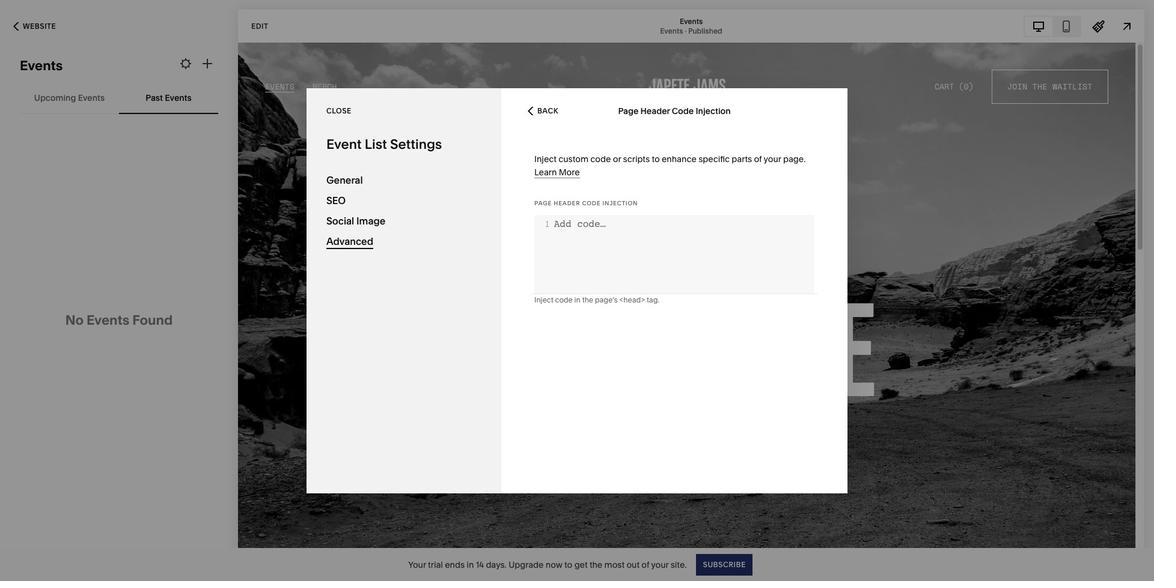 Task type: describe. For each thing, give the bounding box(es) containing it.
0 horizontal spatial your
[[651, 560, 669, 571]]

0 vertical spatial injection
[[696, 106, 731, 117]]

past events button
[[123, 81, 215, 114]]

events for no events found
[[87, 313, 129, 329]]

to inside inject custom code or scripts to enhance specific parts of your page. learn more
[[652, 154, 660, 164]]

your inside inject custom code or scripts to enhance specific parts of your page. learn more
[[764, 154, 781, 164]]

trial
[[428, 560, 443, 571]]

social image link
[[326, 211, 482, 231]]

close
[[326, 106, 352, 115]]

past
[[146, 92, 163, 103]]

scripts
[[623, 154, 650, 164]]

learn more link
[[534, 167, 580, 178]]

enhance
[[662, 154, 697, 164]]

general link
[[326, 170, 482, 190]]

found
[[132, 313, 173, 329]]

inject for inject code in the page's <head> tag.
[[534, 295, 553, 304]]

edit
[[251, 21, 268, 30]]

events up the upcoming
[[20, 58, 63, 74]]

1 vertical spatial page
[[534, 200, 552, 206]]

inject custom code or scripts to enhance specific parts of your page. learn more
[[534, 154, 806, 178]]

or
[[613, 154, 621, 164]]

page's
[[595, 295, 618, 304]]

seo link
[[326, 190, 482, 211]]

your trial ends in 14 days. upgrade now to get the most out of your site.
[[408, 560, 687, 571]]

upcoming events button
[[23, 81, 115, 114]]

back button
[[524, 98, 562, 124]]

settings
[[390, 136, 442, 152]]

no events found
[[65, 313, 173, 329]]

now
[[546, 560, 563, 571]]

your
[[408, 560, 426, 571]]

1 vertical spatial page header code injection
[[534, 200, 638, 206]]

events events · published
[[660, 17, 722, 35]]

the inside event list settings dialog
[[582, 295, 593, 304]]

custom
[[559, 154, 589, 164]]

1 vertical spatial code
[[582, 200, 601, 206]]

tab list containing upcoming events
[[20, 81, 218, 114]]

no
[[65, 313, 84, 329]]

0 horizontal spatial to
[[565, 560, 572, 571]]

1 vertical spatial the
[[590, 560, 603, 571]]

events for past events
[[165, 92, 192, 103]]

1 vertical spatial of
[[642, 560, 649, 571]]



Task type: vqa. For each thing, say whether or not it's contained in the screenshot.
List
yes



Task type: locate. For each thing, give the bounding box(es) containing it.
learn
[[534, 167, 557, 178]]

0 horizontal spatial page
[[534, 200, 552, 206]]

site.
[[671, 560, 687, 571]]

page header code injection up enhance at top right
[[618, 106, 731, 117]]

code left page's
[[555, 295, 573, 304]]

1 vertical spatial to
[[565, 560, 572, 571]]

events inside button
[[78, 92, 105, 103]]

specific
[[699, 154, 730, 164]]

of right parts
[[754, 154, 762, 164]]

upgrade
[[509, 560, 544, 571]]

of
[[754, 154, 762, 164], [642, 560, 649, 571]]

inject for inject custom code or scripts to enhance specific parts of your page. learn more
[[534, 154, 557, 164]]

in inside event list settings dialog
[[574, 295, 581, 304]]

1 horizontal spatial injection
[[696, 106, 731, 117]]

1 horizontal spatial in
[[574, 295, 581, 304]]

header down more
[[554, 200, 580, 206]]

page
[[618, 106, 639, 117], [534, 200, 552, 206]]

social image
[[326, 215, 386, 227]]

tag.
[[647, 295, 660, 304]]

1 vertical spatial your
[[651, 560, 669, 571]]

in left page's
[[574, 295, 581, 304]]

upcoming
[[34, 92, 76, 103]]

1 horizontal spatial code
[[591, 154, 611, 164]]

14
[[476, 560, 484, 571]]

0 vertical spatial header
[[641, 106, 670, 117]]

to
[[652, 154, 660, 164], [565, 560, 572, 571]]

inject inside inject custom code or scripts to enhance specific parts of your page. learn more
[[534, 154, 557, 164]]

0 horizontal spatial injection
[[603, 200, 638, 206]]

0 horizontal spatial code
[[555, 295, 573, 304]]

0 vertical spatial page
[[618, 106, 639, 117]]

1
[[545, 219, 550, 229]]

0 horizontal spatial in
[[467, 560, 474, 571]]

injection
[[696, 106, 731, 117], [603, 200, 638, 206]]

1 horizontal spatial code
[[672, 106, 694, 117]]

events right no
[[87, 313, 129, 329]]

list
[[365, 136, 387, 152]]

seo
[[326, 194, 346, 206]]

more
[[559, 167, 580, 178]]

0 horizontal spatial header
[[554, 200, 580, 206]]

get
[[574, 560, 588, 571]]

0 vertical spatial to
[[652, 154, 660, 164]]

ends
[[445, 560, 465, 571]]

1 horizontal spatial header
[[641, 106, 670, 117]]

page up 1
[[534, 200, 552, 206]]

inject code in the page's <head> tag.
[[534, 295, 660, 304]]

0 vertical spatial code
[[591, 154, 611, 164]]

0 vertical spatial your
[[764, 154, 781, 164]]

page up scripts
[[618, 106, 639, 117]]

0 vertical spatial in
[[574, 295, 581, 304]]

1 vertical spatial inject
[[534, 295, 553, 304]]

your
[[764, 154, 781, 164], [651, 560, 669, 571]]

0 vertical spatial tab list
[[1025, 17, 1080, 36]]

event list settings
[[326, 136, 442, 152]]

code
[[672, 106, 694, 117], [582, 200, 601, 206]]

the right get
[[590, 560, 603, 571]]

events right past
[[165, 92, 192, 103]]

code inside inject custom code or scripts to enhance specific parts of your page. learn more
[[591, 154, 611, 164]]

website button
[[0, 13, 69, 40]]

to right scripts
[[652, 154, 660, 164]]

0 horizontal spatial tab list
[[20, 81, 218, 114]]

1 inject from the top
[[534, 154, 557, 164]]

events up ·
[[680, 17, 703, 26]]

injection up specific
[[696, 106, 731, 117]]

in
[[574, 295, 581, 304], [467, 560, 474, 571]]

code up enhance at top right
[[672, 106, 694, 117]]

advanced link
[[326, 231, 482, 252]]

1 vertical spatial code
[[555, 295, 573, 304]]

the left page's
[[582, 295, 593, 304]]

code down custom
[[582, 200, 601, 206]]

back
[[537, 106, 559, 115]]

edit button
[[243, 15, 276, 37]]

website
[[23, 22, 56, 31]]

parts
[[732, 154, 752, 164]]

published
[[688, 26, 722, 35]]

upcoming events
[[34, 92, 105, 103]]

your left page.
[[764, 154, 781, 164]]

to left get
[[565, 560, 572, 571]]

0 vertical spatial the
[[582, 295, 593, 304]]

1 vertical spatial tab list
[[20, 81, 218, 114]]

0 vertical spatial inject
[[534, 154, 557, 164]]

1 vertical spatial in
[[467, 560, 474, 571]]

social
[[326, 215, 354, 227]]

0 vertical spatial page header code injection
[[618, 106, 731, 117]]

events inside button
[[165, 92, 192, 103]]

your left site.
[[651, 560, 669, 571]]

1 horizontal spatial tab list
[[1025, 17, 1080, 36]]

close button
[[326, 100, 352, 122]]

2 inject from the top
[[534, 295, 553, 304]]

image
[[356, 215, 386, 227]]

0 vertical spatial of
[[754, 154, 762, 164]]

1 vertical spatial injection
[[603, 200, 638, 206]]

code left or
[[591, 154, 611, 164]]

events right the upcoming
[[78, 92, 105, 103]]

0 vertical spatial code
[[672, 106, 694, 117]]

header
[[641, 106, 670, 117], [554, 200, 580, 206]]

event
[[326, 136, 362, 152]]

1 horizontal spatial page
[[618, 106, 639, 117]]

days.
[[486, 560, 507, 571]]

header up scripts
[[641, 106, 670, 117]]

events for events events · published
[[660, 26, 683, 35]]

the
[[582, 295, 593, 304], [590, 560, 603, 571]]

·
[[685, 26, 687, 35]]

page header code injection down more
[[534, 200, 638, 206]]

events for upcoming events
[[78, 92, 105, 103]]

1 horizontal spatial of
[[754, 154, 762, 164]]

of right out
[[642, 560, 649, 571]]

inject
[[534, 154, 557, 164], [534, 295, 553, 304]]

events
[[680, 17, 703, 26], [660, 26, 683, 35], [20, 58, 63, 74], [78, 92, 105, 103], [165, 92, 192, 103], [87, 313, 129, 329]]

page.
[[783, 154, 806, 164]]

event list settings dialog
[[307, 88, 848, 494]]

0 horizontal spatial code
[[582, 200, 601, 206]]

injection down or
[[603, 200, 638, 206]]

of inside inject custom code or scripts to enhance specific parts of your page. learn more
[[754, 154, 762, 164]]

in left 14
[[467, 560, 474, 571]]

most
[[605, 560, 625, 571]]

out
[[627, 560, 640, 571]]

0 horizontal spatial of
[[642, 560, 649, 571]]

1 horizontal spatial to
[[652, 154, 660, 164]]

1 horizontal spatial your
[[764, 154, 781, 164]]

general
[[326, 174, 363, 186]]

<head>
[[620, 295, 645, 304]]

page header code injection
[[618, 106, 731, 117], [534, 200, 638, 206]]

1 vertical spatial header
[[554, 200, 580, 206]]

code
[[591, 154, 611, 164], [555, 295, 573, 304]]

events left ·
[[660, 26, 683, 35]]

past events
[[146, 92, 192, 103]]

advanced
[[326, 235, 373, 247]]

tab list
[[1025, 17, 1080, 36], [20, 81, 218, 114]]



